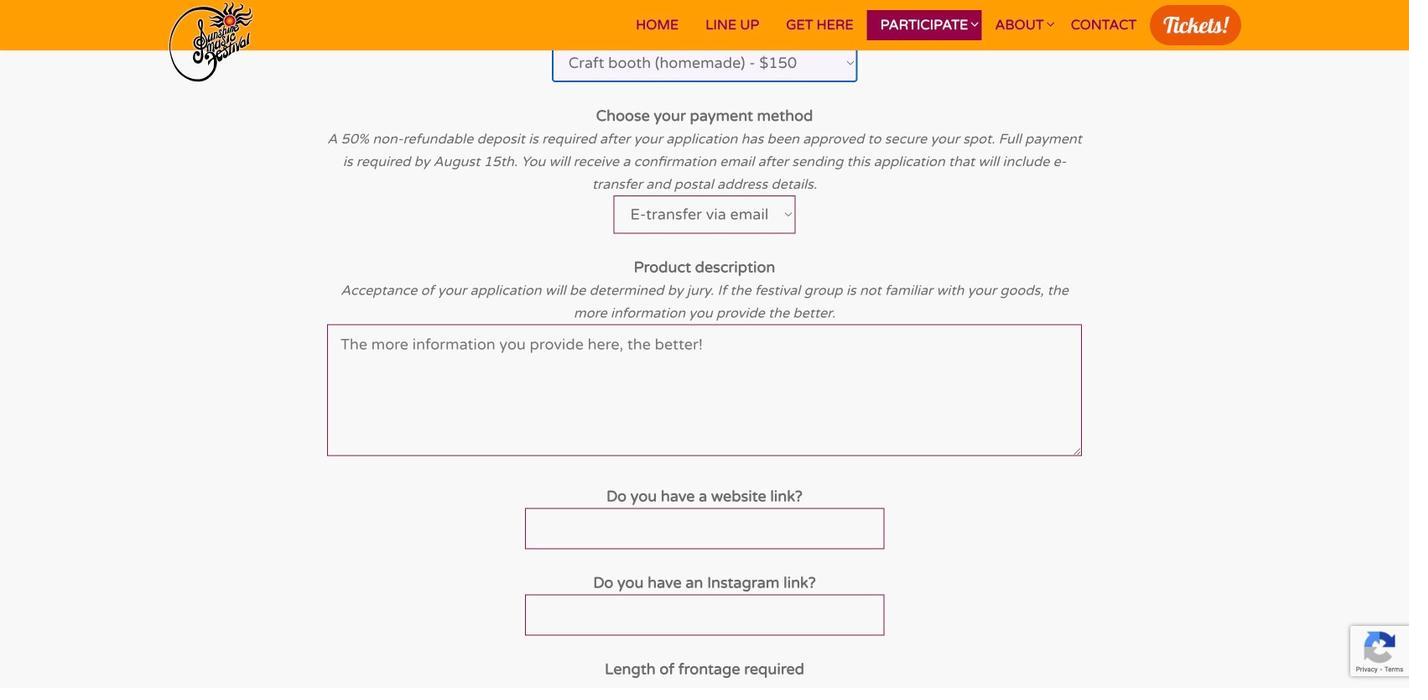 Task type: vqa. For each thing, say whether or not it's contained in the screenshot.
email field
no



Task type: describe. For each thing, give the bounding box(es) containing it.
The more information you provide here, the better! text field
[[327, 324, 1083, 456]]

sunshine music festival image
[[168, 0, 254, 84]]



Task type: locate. For each thing, give the bounding box(es) containing it.
None url field
[[525, 508, 885, 549], [525, 594, 885, 636], [525, 508, 885, 549], [525, 594, 885, 636]]



